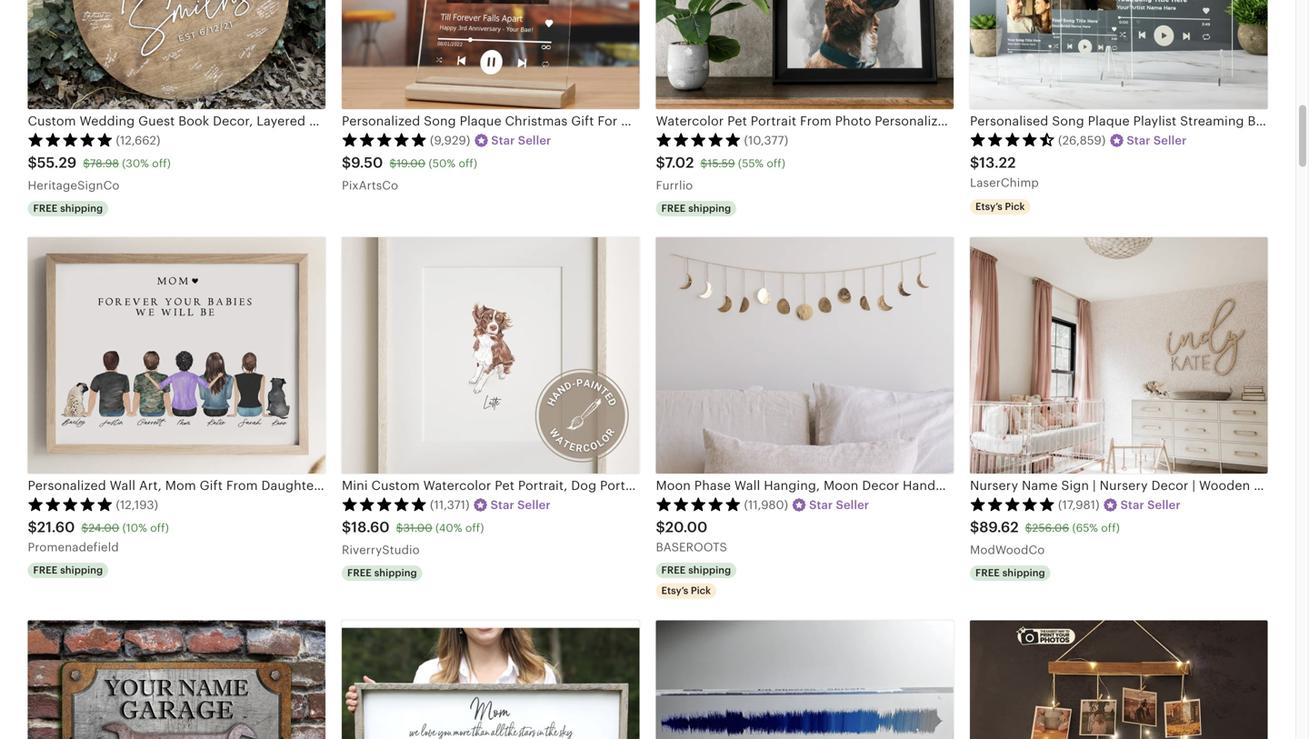 Task type: vqa. For each thing, say whether or not it's contained in the screenshot.
&
no



Task type: locate. For each thing, give the bounding box(es) containing it.
(40%
[[436, 522, 463, 534]]

off) right (65%
[[1102, 522, 1120, 534]]

seller right "(9,929)" on the top left of the page
[[518, 134, 551, 147]]

off) right "(30%"
[[152, 157, 171, 169]]

off) for 7.02
[[767, 157, 786, 169]]

riverrystudio
[[342, 544, 420, 557]]

custom garage sign, personalized workshop sign, can't fix stupid, rust and steel design image
[[28, 621, 326, 739]]

$ 21.60 $ 24.00 (10% off) promenadefield
[[28, 519, 169, 555]]

free for 89.62
[[976, 567, 1000, 579]]

star right (17,981)
[[1121, 498, 1145, 512]]

shipping
[[60, 203, 103, 214], [689, 203, 731, 214], [60, 565, 103, 576], [689, 565, 731, 576], [374, 567, 417, 579], [1003, 567, 1046, 579]]

etsy's down baseroots
[[662, 585, 689, 597]]

24.00
[[88, 522, 119, 534]]

pixartsco
[[342, 179, 399, 193]]

free shipping
[[33, 203, 103, 214], [662, 203, 731, 214], [33, 565, 103, 576], [347, 567, 417, 579], [976, 567, 1046, 579]]

20.00
[[666, 519, 708, 536]]

5 out of 5 stars image up the 55.29 at the top left
[[28, 132, 113, 147]]

star seller right (11,980)
[[810, 498, 870, 512]]

free shipping down modwoodco at the bottom of page
[[976, 567, 1046, 579]]

seller
[[518, 134, 551, 147], [1154, 134, 1187, 147], [518, 498, 551, 512], [836, 498, 870, 512], [1148, 498, 1181, 512]]

(12,193)
[[116, 498, 158, 512]]

5 out of 5 stars image up 7.02
[[656, 132, 742, 147]]

9.50
[[351, 155, 383, 171]]

pick
[[1005, 201, 1025, 212], [691, 585, 711, 597]]

off) for 18.60
[[466, 522, 484, 534]]

etsy's down laserchimp on the right top
[[976, 201, 1003, 212]]

shipping down modwoodco at the bottom of page
[[1003, 567, 1046, 579]]

free down heritagesignco
[[33, 203, 58, 214]]

seller for 18.60
[[518, 498, 551, 512]]

7.02
[[665, 155, 694, 171]]

off) right (50%
[[459, 157, 478, 169]]

1 vertical spatial etsy's
[[662, 585, 689, 597]]

free down riverrystudio
[[347, 567, 372, 579]]

off) for 9.50
[[459, 157, 478, 169]]

shipping down riverrystudio
[[374, 567, 417, 579]]

$ 55.29 $ 78.98 (30% off)
[[28, 155, 171, 171]]

13.22
[[980, 155, 1016, 171]]

off) inside $ 18.60 $ 31.00 (40% off)
[[466, 522, 484, 534]]

heritagesignco
[[28, 179, 120, 193]]

star seller right (11,371) on the left bottom of page
[[491, 498, 551, 512]]

5 out of 5 stars image up 89.62
[[970, 497, 1056, 512]]

5 out of 5 stars image up 9.50
[[342, 132, 427, 147]]

5 out of 5 stars image for 89.62
[[970, 497, 1056, 512]]

free
[[33, 203, 58, 214], [662, 203, 686, 214], [33, 565, 58, 576], [662, 565, 686, 576], [347, 567, 372, 579], [976, 567, 1000, 579]]

5 out of 5 stars image
[[28, 132, 113, 147], [342, 132, 427, 147], [656, 132, 742, 147], [28, 497, 113, 512], [342, 497, 427, 512], [656, 497, 742, 512], [970, 497, 1056, 512]]

$ inside '$ 20.00 baseroots'
[[656, 519, 666, 536]]

19.00
[[397, 157, 426, 169]]

15.59
[[708, 157, 735, 169]]

off) inside $ 7.02 $ 15.59 (55% off)
[[767, 157, 786, 169]]

1 horizontal spatial pick
[[1005, 201, 1025, 212]]

off) inside $ 21.60 $ 24.00 (10% off) promenadefield
[[150, 522, 169, 534]]

star for 18.60
[[491, 498, 515, 512]]

18.60
[[351, 519, 390, 536]]

shipping down heritagesignco
[[60, 203, 103, 214]]

0 vertical spatial pick
[[1005, 201, 1025, 212]]

(11,980)
[[744, 498, 789, 512]]

off) down (10,377) in the right top of the page
[[767, 157, 786, 169]]

star right "(9,929)" on the top left of the page
[[491, 134, 515, 147]]

(9,929)
[[430, 134, 470, 147]]

pick down laserchimp on the right top
[[1005, 201, 1025, 212]]

5 out of 5 stars image up 21.60
[[28, 497, 113, 512]]

star for 89.62
[[1121, 498, 1145, 512]]

off) inside $ 55.29 $ 78.98 (30% off)
[[152, 157, 171, 169]]

$ inside $ 13.22 laserchimp
[[970, 155, 980, 171]]

star right (11,371) on the left bottom of page
[[491, 498, 515, 512]]

free for 55.29
[[33, 203, 58, 214]]

off) for 55.29
[[152, 157, 171, 169]]

off) right (10%
[[150, 522, 169, 534]]

free shipping down riverrystudio
[[347, 567, 417, 579]]

0 horizontal spatial pick
[[691, 585, 711, 597]]

pick down baseroots
[[691, 585, 711, 597]]

star seller for 89.62
[[1121, 498, 1181, 512]]

256.06
[[1033, 522, 1070, 534]]

5 out of 5 stars image for 18.60
[[342, 497, 427, 512]]

$ inside $ 7.02 $ 15.59 (55% off)
[[701, 157, 708, 169]]

shipping for 18.60
[[374, 567, 417, 579]]

(55%
[[738, 157, 764, 169]]

5 out of 5 stars image for 7.02
[[656, 132, 742, 147]]

1 vertical spatial pick
[[691, 585, 711, 597]]

personalized song plaque christmas gift for him, anniversary gift for boyfriend, acrylic music plaque, gift for her, custom album cover art image
[[342, 0, 640, 109]]

$
[[28, 155, 37, 171], [342, 155, 351, 171], [656, 155, 665, 171], [970, 155, 980, 171], [83, 157, 90, 169], [390, 157, 397, 169], [701, 157, 708, 169], [28, 519, 37, 536], [342, 519, 351, 536], [656, 519, 666, 536], [970, 519, 980, 536], [81, 522, 88, 534], [396, 522, 403, 534], [1026, 522, 1033, 534]]

$ inside $ 9.50 $ 19.00 (50% off)
[[390, 157, 397, 169]]

etsy's
[[976, 201, 1003, 212], [662, 585, 689, 597]]

shipping down baseroots
[[689, 565, 731, 576]]

star seller
[[491, 134, 551, 147], [1127, 134, 1187, 147], [491, 498, 551, 512], [810, 498, 870, 512], [1121, 498, 1181, 512]]

1 horizontal spatial etsy's
[[976, 201, 1003, 212]]

$ inside $ 55.29 $ 78.98 (30% off)
[[83, 157, 90, 169]]

free shipping down the promenadefield
[[33, 565, 103, 576]]

free down modwoodco at the bottom of page
[[976, 567, 1000, 579]]

star for 9.50
[[491, 134, 515, 147]]

off)
[[152, 157, 171, 169], [459, 157, 478, 169], [767, 157, 786, 169], [150, 522, 169, 534], [466, 522, 484, 534], [1102, 522, 1120, 534]]

0 horizontal spatial etsy's
[[662, 585, 689, 597]]

$ 13.22 laserchimp
[[970, 155, 1039, 190]]

baseroots
[[656, 541, 728, 555]]

off) right (40% on the bottom left of page
[[466, 522, 484, 534]]

seller for 9.50
[[518, 134, 551, 147]]

seller right (11,371) on the left bottom of page
[[518, 498, 551, 512]]

promenadefield
[[28, 541, 119, 555]]

shipping for 55.29
[[60, 203, 103, 214]]

off) inside $ 89.62 $ 256.06 (65% off)
[[1102, 522, 1120, 534]]

off) inside $ 9.50 $ 19.00 (50% off)
[[459, 157, 478, 169]]

nursery name sign | nursery decor | wooden name cutout | personalized nursery decor | wooden nursery letters image
[[970, 237, 1268, 474]]

$ 89.62 $ 256.06 (65% off)
[[970, 519, 1120, 536]]

personalized soundwave art | soundwave print | voice recording gift | custom song plaque | unique gift for anniversary or holiday image
[[656, 621, 954, 739]]

shipping down furrlio
[[689, 203, 731, 214]]

free shipping for 89.62
[[976, 567, 1046, 579]]

seller for 89.62
[[1148, 498, 1181, 512]]

$ 18.60 $ 31.00 (40% off)
[[342, 519, 484, 536]]

seller right (17,981)
[[1148, 498, 1181, 512]]

star seller right (17,981)
[[1121, 498, 1181, 512]]

free shipping down furrlio
[[662, 203, 731, 214]]

89.62
[[980, 519, 1019, 536]]

free down baseroots
[[662, 565, 686, 576]]

5 out of 5 stars image up 18.60
[[342, 497, 427, 512]]

star
[[491, 134, 515, 147], [1127, 134, 1151, 147], [491, 498, 515, 512], [810, 498, 833, 512], [1121, 498, 1145, 512]]

star seller right "(9,929)" on the top left of the page
[[491, 134, 551, 147]]

free shipping down heritagesignco
[[33, 203, 103, 214]]

free down furrlio
[[662, 203, 686, 214]]

custom star map farmhouse wood sign christmas gifts for mom gift night sky map constellation map birthday gift mom sign christmas gifts image
[[342, 621, 640, 739]]



Task type: describe. For each thing, give the bounding box(es) containing it.
shipping down the promenadefield
[[60, 565, 103, 576]]

$ inside $ 89.62 $ 256.06 (65% off)
[[1026, 522, 1033, 534]]

watercolor pet portrait from photo personalized gift for her/women girlfriend gift dog portrait pet memorial dog mom christmas gift handmade image
[[656, 0, 954, 109]]

personalized wall art, mom gift from daughter, custom mother son print, mom birthday gift, family portrait, mothers day gift for mom, prints image
[[28, 237, 326, 474]]

shipping for 89.62
[[1003, 567, 1046, 579]]

free shipping for 18.60
[[347, 567, 417, 579]]

off) for 21.60
[[150, 522, 169, 534]]

free for 7.02
[[662, 203, 686, 214]]

(65%
[[1073, 522, 1099, 534]]

free inside free shipping etsy's pick
[[662, 565, 686, 576]]

(10,377)
[[744, 134, 789, 147]]

(11,371)
[[430, 498, 470, 512]]

5 out of 5 stars image up 20.00
[[656, 497, 742, 512]]

free shipping etsy's pick
[[662, 565, 731, 597]]

custom wedding guest book decor, layered wood wedding sign  or guest book alternative , wood wedding  unique guest book for custom wedding image
[[28, 0, 326, 109]]

free for 18.60
[[347, 567, 372, 579]]

free shipping for 55.29
[[33, 203, 103, 214]]

free shipping for 21.60
[[33, 565, 103, 576]]

$ 7.02 $ 15.59 (55% off)
[[656, 155, 786, 171]]

free down the promenadefield
[[33, 565, 58, 576]]

star right (11,980)
[[810, 498, 833, 512]]

seller right the (26,859)
[[1154, 134, 1187, 147]]

(17,981)
[[1059, 498, 1100, 512]]

etsy's pick
[[976, 201, 1025, 212]]

laserchimp
[[970, 176, 1039, 190]]

(30%
[[122, 157, 149, 169]]

5 out of 5 stars image for 21.60
[[28, 497, 113, 512]]

5 out of 5 stars image for 9.50
[[342, 132, 427, 147]]

(50%
[[429, 157, 456, 169]]

star right the (26,859)
[[1127, 134, 1151, 147]]

wood photo hanger with lights! photo holder, wall decor, wooden picture board, wooden photo display, photo hanging, wood photo board image
[[970, 621, 1268, 739]]

free shipping for 7.02
[[662, 203, 731, 214]]

5 out of 5 stars image for 55.29
[[28, 132, 113, 147]]

star seller for 18.60
[[491, 498, 551, 512]]

furrlio
[[656, 179, 693, 193]]

31.00
[[403, 522, 433, 534]]

$ 20.00 baseroots
[[656, 519, 728, 555]]

moon phase wall hanging, moon decor handmade hammered metal (36" gold garland 13 moons) phases of the moon cycle, boho home lunar wall art image
[[656, 237, 954, 474]]

0 vertical spatial etsy's
[[976, 201, 1003, 212]]

personalised song plaque playlist streaming boyfriend girlfriend valentines music love birthday wedding christmas frame art decoration image
[[970, 0, 1268, 109]]

mini custom watercolor pet portrait, dog portraits from photos,dog portraits from photos, pet painting,  custom tiny paintings, miniature image
[[342, 237, 640, 474]]

off) for 89.62
[[1102, 522, 1120, 534]]

$ inside $ 18.60 $ 31.00 (40% off)
[[396, 522, 403, 534]]

(26,859)
[[1059, 134, 1106, 147]]

21.60
[[37, 519, 75, 536]]

shipping inside free shipping etsy's pick
[[689, 565, 731, 576]]

shipping for 7.02
[[689, 203, 731, 214]]

(10%
[[122, 522, 147, 534]]

seller right (11,980)
[[836, 498, 870, 512]]

$ 9.50 $ 19.00 (50% off)
[[342, 155, 478, 171]]

pick inside free shipping etsy's pick
[[691, 585, 711, 597]]

modwoodco
[[970, 544, 1045, 557]]

55.29
[[37, 155, 77, 171]]

(12,662)
[[116, 134, 161, 147]]

4.5 out of 5 stars image
[[970, 132, 1056, 147]]

star seller right the (26,859)
[[1127, 134, 1187, 147]]

etsy's inside free shipping etsy's pick
[[662, 585, 689, 597]]

78.98
[[90, 157, 119, 169]]

star seller for 9.50
[[491, 134, 551, 147]]



